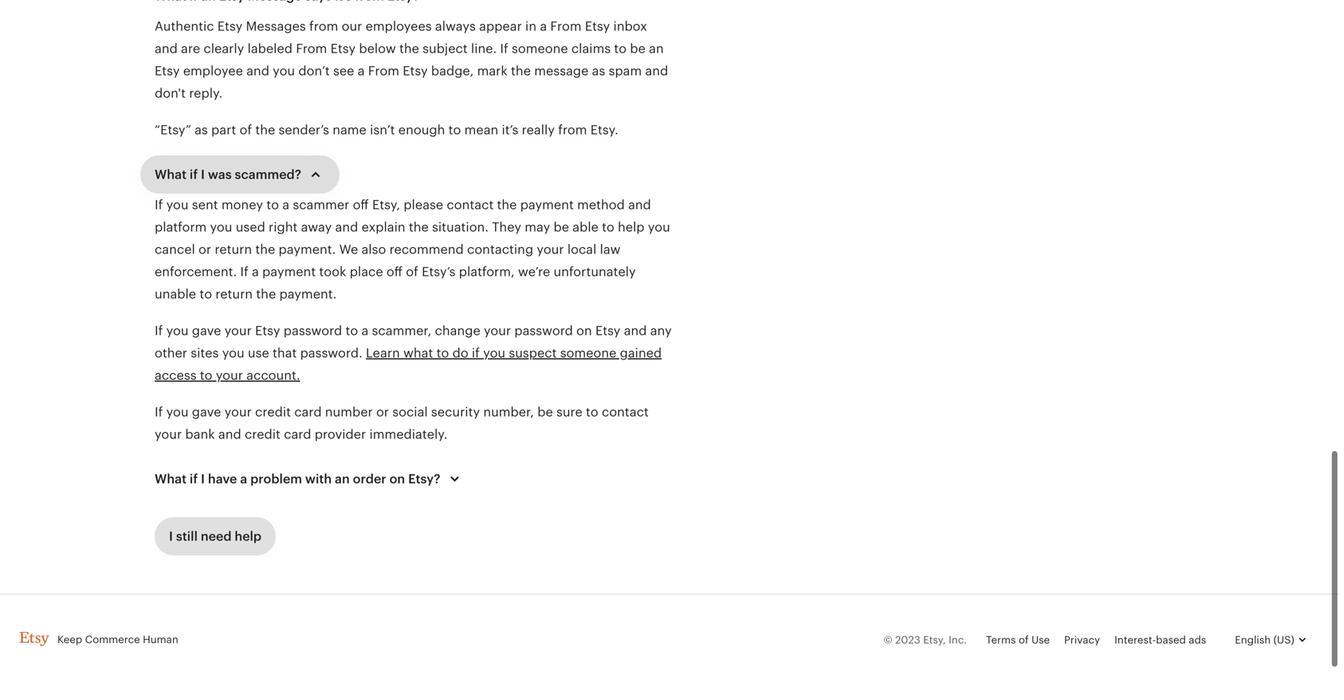 Task type: locate. For each thing, give the bounding box(es) containing it.
subject
[[423, 41, 468, 56]]

0 vertical spatial from
[[309, 19, 338, 33]]

if right do
[[472, 346, 480, 360]]

1 vertical spatial what
[[155, 472, 187, 486]]

be right may
[[554, 220, 569, 234]]

1 horizontal spatial contact
[[602, 405, 649, 419]]

your
[[537, 242, 564, 257], [224, 324, 252, 338], [484, 324, 511, 338], [216, 368, 243, 383], [224, 405, 252, 419], [155, 427, 182, 442]]

and inside if you gave your credit card number or social security number, be sure to contact your bank and credit card provider immediately.
[[218, 427, 241, 442]]

2023
[[895, 634, 920, 646]]

someone down in
[[512, 41, 568, 56]]

you up other
[[166, 324, 189, 338]]

away
[[301, 220, 332, 234]]

1 vertical spatial if
[[472, 346, 480, 360]]

if down access
[[155, 405, 163, 419]]

or left the social
[[376, 405, 389, 419]]

0 horizontal spatial payment
[[262, 265, 316, 279]]

if up platform at the top
[[155, 198, 163, 212]]

help up law
[[618, 220, 645, 234]]

0 vertical spatial on
[[576, 324, 592, 338]]

0 horizontal spatial from
[[296, 41, 327, 56]]

a
[[540, 19, 547, 33], [358, 64, 365, 78], [282, 198, 289, 212], [252, 265, 259, 279], [361, 324, 368, 338], [240, 472, 247, 486]]

1 vertical spatial someone
[[560, 346, 616, 360]]

credit down account.
[[255, 405, 291, 419]]

your down sites
[[216, 368, 243, 383]]

from up don't
[[296, 41, 327, 56]]

if up other
[[155, 324, 163, 338]]

0 vertical spatial as
[[592, 64, 605, 78]]

your inside if you sent money to a scammer off etsy, please contact the payment method and platform you used right away and explain the situation. they may be able to help you cancel or return the payment. we also recommend contacting your local law enforcement. if a payment took place off of etsy's platform, we're unfortunately unable to return the payment.
[[537, 242, 564, 257]]

explain
[[362, 220, 405, 234]]

0 vertical spatial of
[[240, 123, 252, 137]]

1 vertical spatial of
[[406, 265, 418, 279]]

an
[[649, 41, 664, 56], [335, 472, 350, 486]]

as down claims
[[592, 64, 605, 78]]

if inside dropdown button
[[190, 167, 198, 182]]

0 vertical spatial be
[[630, 41, 646, 56]]

part
[[211, 123, 236, 137]]

english (us)
[[1235, 634, 1294, 646]]

0 vertical spatial etsy,
[[372, 198, 400, 212]]

1 vertical spatial from
[[558, 123, 587, 137]]

gave up sites
[[192, 324, 221, 338]]

learn what to do if you suspect someone gained access to your account. link
[[155, 346, 662, 383]]

1 vertical spatial off
[[386, 265, 403, 279]]

etsy, left inc.
[[923, 634, 946, 646]]

what if i have a problem with an order on etsy? button
[[140, 460, 479, 498]]

you inside if you gave your credit card number or social security number, be sure to contact your bank and credit card provider immediately.
[[166, 405, 189, 419]]

etsy.
[[590, 123, 618, 137]]

to up spam
[[614, 41, 627, 56]]

payment. down took
[[279, 287, 337, 301]]

etsy
[[217, 19, 243, 33], [585, 19, 610, 33], [330, 41, 356, 56], [155, 64, 180, 78], [403, 64, 428, 78], [255, 324, 280, 338], [595, 324, 620, 338]]

and right the "bank"
[[218, 427, 241, 442]]

credit
[[255, 405, 291, 419], [245, 427, 280, 442]]

2 vertical spatial i
[[169, 529, 173, 544]]

of
[[240, 123, 252, 137], [406, 265, 418, 279], [1019, 634, 1029, 646]]

based
[[1156, 634, 1186, 646]]

2 vertical spatial be
[[537, 405, 553, 419]]

commerce
[[85, 633, 140, 645]]

messages
[[246, 19, 306, 33]]

of inside if you sent money to a scammer off etsy, please contact the payment method and platform you used right away and explain the situation. they may be able to help you cancel or return the payment. we also recommend contacting your local law enforcement. if a payment took place off of etsy's platform, we're unfortunately unable to return the payment.
[[406, 265, 418, 279]]

0 vertical spatial gave
[[192, 324, 221, 338]]

if right line.
[[500, 41, 508, 56]]

if for if you sent money to a scammer off etsy, please contact the payment method and platform you used right away and explain the situation. they may be able to help you cancel or return the payment. we also recommend contacting your local law enforcement. if a payment took place off of etsy's platform, we're unfortunately unable to return the payment.
[[155, 198, 163, 212]]

as inside authentic etsy messages from our employees always appear in a from etsy inbox and are clearly labeled from etsy below the subject line. if someone claims to be an etsy employee and you don't see a from etsy badge, mark the message as spam and don't reply.
[[592, 64, 605, 78]]

from left etsy.
[[558, 123, 587, 137]]

able
[[573, 220, 599, 234]]

your up use
[[224, 324, 252, 338]]

2 horizontal spatial from
[[550, 19, 582, 33]]

of right part
[[240, 123, 252, 137]]

someone inside authentic etsy messages from our employees always appear in a from etsy inbox and are clearly labeled from etsy below the subject line. if someone claims to be an etsy employee and you don't see a from etsy badge, mark the message as spam and don't reply.
[[512, 41, 568, 56]]

sites
[[191, 346, 219, 360]]

you inside learn what to do if you suspect someone gained access to your account.
[[483, 346, 505, 360]]

2 vertical spatial of
[[1019, 634, 1029, 646]]

payment. down away
[[279, 242, 336, 257]]

0 vertical spatial an
[[649, 41, 664, 56]]

0 vertical spatial or
[[198, 242, 211, 257]]

off up explain
[[353, 198, 369, 212]]

2 gave from the top
[[192, 405, 221, 419]]

what down "etsy"
[[155, 167, 187, 182]]

as
[[592, 64, 605, 78], [195, 123, 208, 137]]

to left do
[[436, 346, 449, 360]]

0 horizontal spatial contact
[[447, 198, 494, 212]]

return down used
[[215, 242, 252, 257]]

©
[[884, 634, 892, 646]]

if inside dropdown button
[[190, 472, 198, 486]]

1 horizontal spatial an
[[649, 41, 664, 56]]

0 horizontal spatial etsy,
[[372, 198, 400, 212]]

2 horizontal spatial be
[[630, 41, 646, 56]]

gave up the "bank"
[[192, 405, 221, 419]]

if inside if you gave your etsy password to a scammer, change your password on etsy and any other sites you use that password.
[[155, 324, 163, 338]]

an inside dropdown button
[[335, 472, 350, 486]]

1 vertical spatial gave
[[192, 405, 221, 419]]

0 vertical spatial contact
[[447, 198, 494, 212]]

the down 'please'
[[409, 220, 429, 234]]

help right need
[[235, 529, 262, 544]]

use
[[248, 346, 269, 360]]

2 vertical spatial if
[[190, 472, 198, 486]]

1 horizontal spatial help
[[618, 220, 645, 234]]

1 what from the top
[[155, 167, 187, 182]]

0 horizontal spatial help
[[235, 529, 262, 544]]

contacting
[[467, 242, 533, 257]]

1 gave from the top
[[192, 324, 221, 338]]

enforcement.
[[155, 265, 237, 279]]

payment left took
[[262, 265, 316, 279]]

and
[[155, 41, 178, 56], [246, 64, 269, 78], [645, 64, 668, 78], [628, 198, 651, 212], [335, 220, 358, 234], [624, 324, 647, 338], [218, 427, 241, 442]]

a down used
[[252, 265, 259, 279]]

gave for and
[[192, 405, 221, 419]]

1 vertical spatial be
[[554, 220, 569, 234]]

if left have
[[190, 472, 198, 486]]

local
[[567, 242, 597, 257]]

on
[[576, 324, 592, 338], [389, 472, 405, 486]]

2 vertical spatial from
[[368, 64, 399, 78]]

sender's
[[279, 123, 329, 137]]

keep commerce human
[[57, 633, 178, 645]]

i inside dropdown button
[[201, 167, 205, 182]]

off
[[353, 198, 369, 212], [386, 265, 403, 279]]

the down used
[[255, 242, 275, 257]]

terms
[[986, 634, 1016, 646]]

ads
[[1189, 634, 1206, 646]]

if down used
[[240, 265, 248, 279]]

i left have
[[201, 472, 205, 486]]

contact up situation.
[[447, 198, 494, 212]]

name
[[333, 123, 367, 137]]

if left was
[[190, 167, 198, 182]]

payment up may
[[520, 198, 574, 212]]

0 vertical spatial what
[[155, 167, 187, 182]]

i
[[201, 167, 205, 182], [201, 472, 205, 486], [169, 529, 173, 544]]

1 vertical spatial as
[[195, 123, 208, 137]]

you down sent
[[210, 220, 232, 234]]

1 vertical spatial from
[[296, 41, 327, 56]]

scammer
[[293, 198, 349, 212]]

1 horizontal spatial or
[[376, 405, 389, 419]]

contact right sure
[[602, 405, 649, 419]]

1 vertical spatial or
[[376, 405, 389, 419]]

payment
[[520, 198, 574, 212], [262, 265, 316, 279]]

your left the "bank"
[[155, 427, 182, 442]]

0 horizontal spatial from
[[309, 19, 338, 33]]

1 horizontal spatial as
[[592, 64, 605, 78]]

1 horizontal spatial off
[[386, 265, 403, 279]]

from down below
[[368, 64, 399, 78]]

platform
[[155, 220, 207, 234]]

as left part
[[195, 123, 208, 137]]

we
[[339, 242, 358, 257]]

password up the "password."
[[284, 324, 342, 338]]

recommend
[[389, 242, 464, 257]]

you left use
[[222, 346, 244, 360]]

on inside if you gave your etsy password to a scammer, change your password on etsy and any other sites you use that password.
[[576, 324, 592, 338]]

privacy
[[1064, 634, 1100, 646]]

1 horizontal spatial password
[[514, 324, 573, 338]]

if you gave your etsy password to a scammer, change your password on etsy and any other sites you use that password.
[[155, 324, 672, 360]]

you up platform at the top
[[166, 198, 189, 212]]

1 horizontal spatial from
[[558, 123, 587, 137]]

0 vertical spatial i
[[201, 167, 205, 182]]

the left sender's
[[255, 123, 275, 137]]

etsy, up explain
[[372, 198, 400, 212]]

1 horizontal spatial payment
[[520, 198, 574, 212]]

1 vertical spatial credit
[[245, 427, 280, 442]]

password up "suspect"
[[514, 324, 573, 338]]

what if i was scammed? button
[[140, 155, 340, 194]]

0 horizontal spatial be
[[537, 405, 553, 419]]

you down labeled
[[273, 64, 295, 78]]

be down 'inbox'
[[630, 41, 646, 56]]

i inside dropdown button
[[201, 472, 205, 486]]

1 vertical spatial contact
[[602, 405, 649, 419]]

your down may
[[537, 242, 564, 257]]

be
[[630, 41, 646, 56], [554, 220, 569, 234], [537, 405, 553, 419]]

may
[[525, 220, 550, 234]]

etsy up 'gained' in the left of the page
[[595, 324, 620, 338]]

and inside if you gave your etsy password to a scammer, change your password on etsy and any other sites you use that password.
[[624, 324, 647, 338]]

on left etsy? on the bottom left
[[389, 472, 405, 486]]

immediately.
[[369, 427, 448, 442]]

message
[[534, 64, 589, 78]]

the up use
[[256, 287, 276, 301]]

to up the "password."
[[346, 324, 358, 338]]

gave inside if you gave your credit card number or social security number, be sure to contact your bank and credit card provider immediately.
[[192, 405, 221, 419]]

of left etsy's
[[406, 265, 418, 279]]

and right spam
[[645, 64, 668, 78]]

gave inside if you gave your etsy password to a scammer, change your password on etsy and any other sites you use that password.
[[192, 324, 221, 338]]

1 password from the left
[[284, 324, 342, 338]]

to right sure
[[586, 405, 598, 419]]

i left the still
[[169, 529, 173, 544]]

0 vertical spatial someone
[[512, 41, 568, 56]]

what inside dropdown button
[[155, 167, 187, 182]]

english
[[1235, 634, 1271, 646]]

what
[[155, 167, 187, 182], [155, 472, 187, 486]]

you right do
[[483, 346, 505, 360]]

1 horizontal spatial be
[[554, 220, 569, 234]]

a inside if you gave your etsy password to a scammer, change your password on etsy and any other sites you use that password.
[[361, 324, 368, 338]]

be left sure
[[537, 405, 553, 419]]

someone
[[512, 41, 568, 56], [560, 346, 616, 360]]

to
[[614, 41, 627, 56], [448, 123, 461, 137], [266, 198, 279, 212], [602, 220, 614, 234], [200, 287, 212, 301], [346, 324, 358, 338], [436, 346, 449, 360], [200, 368, 212, 383], [586, 405, 598, 419]]

0 horizontal spatial or
[[198, 242, 211, 257]]

0 horizontal spatial an
[[335, 472, 350, 486]]

1 horizontal spatial on
[[576, 324, 592, 338]]

etsy image
[[19, 632, 49, 646]]

mean
[[464, 123, 498, 137]]

0 horizontal spatial as
[[195, 123, 208, 137]]

keep
[[57, 633, 82, 645]]

scammer,
[[372, 324, 431, 338]]

to inside authentic etsy messages from our employees always appear in a from etsy inbox and are clearly labeled from etsy below the subject line. if someone claims to be an etsy employee and you don't see a from etsy badge, mark the message as spam and don't reply.
[[614, 41, 627, 56]]

law
[[600, 242, 621, 257]]

someone inside learn what to do if you suspect someone gained access to your account.
[[560, 346, 616, 360]]

1 vertical spatial payment
[[262, 265, 316, 279]]

1 vertical spatial i
[[201, 472, 205, 486]]

still
[[176, 529, 198, 544]]

if you gave your credit card number or social security number, be sure to contact your bank and credit card provider immediately.
[[155, 405, 649, 442]]

what left have
[[155, 472, 187, 486]]

credit up the problem
[[245, 427, 280, 442]]

change
[[435, 324, 480, 338]]

an right claims
[[649, 41, 664, 56]]

to inside if you gave your credit card number or social security number, be sure to contact your bank and credit card provider immediately.
[[586, 405, 598, 419]]

someone left 'gained' in the left of the page
[[560, 346, 616, 360]]

2 what from the top
[[155, 472, 187, 486]]

what for what if i was scammed?
[[155, 167, 187, 182]]

your inside learn what to do if you suspect someone gained access to your account.
[[216, 368, 243, 383]]

etsy, inside if you sent money to a scammer off etsy, please contact the payment method and platform you used right away and explain the situation. they may be able to help you cancel or return the payment. we also recommend contacting your local law enforcement. if a payment took place off of etsy's platform, we're unfortunately unable to return the payment.
[[372, 198, 400, 212]]

bank
[[185, 427, 215, 442]]

0 horizontal spatial password
[[284, 324, 342, 338]]

1 horizontal spatial of
[[406, 265, 418, 279]]

what inside dropdown button
[[155, 472, 187, 486]]

0 horizontal spatial off
[[353, 198, 369, 212]]

if inside learn what to do if you suspect someone gained access to your account.
[[472, 346, 480, 360]]

you up the "bank"
[[166, 405, 189, 419]]

1 vertical spatial an
[[335, 472, 350, 486]]

from up claims
[[550, 19, 582, 33]]

employees
[[366, 19, 432, 33]]

© 2023 etsy, inc. link
[[884, 634, 967, 646]]

from left our
[[309, 19, 338, 33]]

on down unfortunately
[[576, 324, 592, 338]]

1 vertical spatial help
[[235, 529, 262, 544]]

1 vertical spatial etsy,
[[923, 634, 946, 646]]

number
[[325, 405, 373, 419]]

a up learn
[[361, 324, 368, 338]]

0 horizontal spatial on
[[389, 472, 405, 486]]

card left provider
[[284, 427, 311, 442]]

of left use at right
[[1019, 634, 1029, 646]]

1 vertical spatial on
[[389, 472, 405, 486]]

card up provider
[[294, 405, 322, 419]]

0 vertical spatial if
[[190, 167, 198, 182]]

payment.
[[279, 242, 336, 257], [279, 287, 337, 301]]

if inside if you gave your credit card number or social security number, be sure to contact your bank and credit card provider immediately.
[[155, 405, 163, 419]]

mark
[[477, 64, 508, 78]]

return
[[215, 242, 252, 257], [215, 287, 253, 301]]

and down labeled
[[246, 64, 269, 78]]

i left was
[[201, 167, 205, 182]]

0 vertical spatial help
[[618, 220, 645, 234]]



Task type: describe. For each thing, give the bounding box(es) containing it.
i for was
[[201, 167, 205, 182]]

number,
[[483, 405, 534, 419]]

0 vertical spatial payment.
[[279, 242, 336, 257]]

etsy up clearly
[[217, 19, 243, 33]]

are
[[181, 41, 200, 56]]

the up they in the top left of the page
[[497, 198, 517, 212]]

(us)
[[1274, 634, 1294, 646]]

2 password from the left
[[514, 324, 573, 338]]

etsy left badge, on the left
[[403, 64, 428, 78]]

1 vertical spatial card
[[284, 427, 311, 442]]

0 vertical spatial payment
[[520, 198, 574, 212]]

in
[[525, 19, 536, 33]]

to up right
[[266, 198, 279, 212]]

interest-based ads link
[[1114, 634, 1206, 646]]

the right mark
[[511, 64, 531, 78]]

1 vertical spatial payment.
[[279, 287, 337, 301]]

spam
[[609, 64, 642, 78]]

scammed?
[[235, 167, 301, 182]]

place
[[350, 265, 383, 279]]

don't
[[298, 64, 330, 78]]

it's
[[502, 123, 518, 137]]

etsy up don't at the top of page
[[155, 64, 180, 78]]

don't
[[155, 86, 186, 100]]

password.
[[300, 346, 362, 360]]

be inside authentic etsy messages from our employees always appear in a from etsy inbox and are clearly labeled from etsy below the subject line. if someone claims to be an etsy employee and you don't see a from etsy badge, mark the message as spam and don't reply.
[[630, 41, 646, 56]]

etsy up use
[[255, 324, 280, 338]]

a up right
[[282, 198, 289, 212]]

below
[[359, 41, 396, 56]]

the down 'employees'
[[399, 41, 419, 56]]

problem
[[250, 472, 302, 486]]

also
[[361, 242, 386, 257]]

learn what to do if you suspect someone gained access to your account.
[[155, 346, 662, 383]]

if for what if i was scammed?
[[190, 167, 198, 182]]

sent
[[192, 198, 218, 212]]

human
[[143, 633, 178, 645]]

if you sent money to a scammer off etsy, please contact the payment method and platform you used right away and explain the situation. they may be able to help you cancel or return the payment. we also recommend contacting your local law enforcement. if a payment took place off of etsy's platform, we're unfortunately unable to return the payment.
[[155, 198, 670, 301]]

and left are
[[155, 41, 178, 56]]

gained
[[620, 346, 662, 360]]

help inside if you sent money to a scammer off etsy, please contact the payment method and platform you used right away and explain the situation. they may be able to help you cancel or return the payment. we also recommend contacting your local law enforcement. if a payment took place off of etsy's platform, we're unfortunately unable to return the payment.
[[618, 220, 645, 234]]

you inside authentic etsy messages from our employees always appear in a from etsy inbox and are clearly labeled from etsy below the subject line. if someone claims to be an etsy employee and you don't see a from etsy badge, mark the message as spam and don't reply.
[[273, 64, 295, 78]]

your down account.
[[224, 405, 252, 419]]

from inside authentic etsy messages from our employees always appear in a from etsy inbox and are clearly labeled from etsy below the subject line. if someone claims to be an etsy employee and you don't see a from etsy badge, mark the message as spam and don't reply.
[[309, 19, 338, 33]]

contact inside if you sent money to a scammer off etsy, please contact the payment method and platform you used right away and explain the situation. they may be able to help you cancel or return the payment. we also recommend contacting your local law enforcement. if a payment took place off of etsy's platform, we're unfortunately unable to return the payment.
[[447, 198, 494, 212]]

if for if you gave your credit card number or social security number, be sure to contact your bank and credit card provider immediately.
[[155, 405, 163, 419]]

labeled
[[248, 41, 293, 56]]

social
[[392, 405, 428, 419]]

contact inside if you gave your credit card number or social security number, be sure to contact your bank and credit card provider immediately.
[[602, 405, 649, 419]]

and right method
[[628, 198, 651, 212]]

interest-
[[1114, 634, 1156, 646]]

1 horizontal spatial etsy,
[[923, 634, 946, 646]]

inc.
[[949, 634, 967, 646]]

situation.
[[432, 220, 489, 234]]

authentic
[[155, 19, 214, 33]]

your right "change"
[[484, 324, 511, 338]]

and up we
[[335, 220, 358, 234]]

appear
[[479, 19, 522, 33]]

sure
[[556, 405, 582, 419]]

or inside if you gave your credit card number or social security number, be sure to contact your bank and credit card provider immediately.
[[376, 405, 389, 419]]

used
[[236, 220, 265, 234]]

1 vertical spatial return
[[215, 287, 253, 301]]

what if i have a problem with an order on etsy?
[[155, 472, 440, 486]]

2 horizontal spatial of
[[1019, 634, 1029, 646]]

cancel
[[155, 242, 195, 257]]

if for what if i have a problem with an order on etsy?
[[190, 472, 198, 486]]

gave for sites
[[192, 324, 221, 338]]

do
[[452, 346, 468, 360]]

0 vertical spatial credit
[[255, 405, 291, 419]]

if inside authentic etsy messages from our employees always appear in a from etsy inbox and are clearly labeled from etsy below the subject line. if someone claims to be an etsy employee and you don't see a from etsy badge, mark the message as spam and don't reply.
[[500, 41, 508, 56]]

i still need help link
[[155, 517, 276, 556]]

please
[[404, 198, 443, 212]]

0 vertical spatial return
[[215, 242, 252, 257]]

need
[[201, 529, 232, 544]]

english (us) button
[[1221, 621, 1320, 659]]

to inside if you gave your etsy password to a scammer, change your password on etsy and any other sites you use that password.
[[346, 324, 358, 338]]

terms of use link
[[986, 634, 1050, 646]]

an inside authentic etsy messages from our employees always appear in a from etsy inbox and are clearly labeled from etsy below the subject line. if someone claims to be an etsy employee and you don't see a from etsy badge, mark the message as spam and don't reply.
[[649, 41, 664, 56]]

to left mean
[[448, 123, 461, 137]]

line.
[[471, 41, 497, 56]]

i for have
[[201, 472, 205, 486]]

use
[[1031, 634, 1050, 646]]

to up law
[[602, 220, 614, 234]]

you right able
[[648, 220, 670, 234]]

a right in
[[540, 19, 547, 33]]

we're
[[518, 265, 550, 279]]

be inside if you gave your credit card number or social security number, be sure to contact your bank and credit card provider immediately.
[[537, 405, 553, 419]]

on inside dropdown button
[[389, 472, 405, 486]]

"etsy" as part of the sender's name isn't enough to mean it's really from etsy.
[[155, 123, 618, 137]]

etsy up see
[[330, 41, 356, 56]]

etsy up claims
[[585, 19, 610, 33]]

access
[[155, 368, 197, 383]]

1 horizontal spatial from
[[368, 64, 399, 78]]

0 vertical spatial from
[[550, 19, 582, 33]]

"etsy"
[[155, 123, 191, 137]]

a right see
[[358, 64, 365, 78]]

they
[[492, 220, 521, 234]]

with
[[305, 472, 332, 486]]

or inside if you sent money to a scammer off etsy, please contact the payment method and platform you used right away and explain the situation. they may be able to help you cancel or return the payment. we also recommend contacting your local law enforcement. if a payment took place off of etsy's platform, we're unfortunately unable to return the payment.
[[198, 242, 211, 257]]

etsy's
[[422, 265, 456, 279]]

order
[[353, 472, 386, 486]]

unfortunately
[[554, 265, 636, 279]]

i still need help
[[169, 529, 262, 544]]

what
[[403, 346, 433, 360]]

have
[[208, 472, 237, 486]]

be inside if you sent money to a scammer off etsy, please contact the payment method and platform you used right away and explain the situation. they may be able to help you cancel or return the payment. we also recommend contacting your local law enforcement. if a payment took place off of etsy's platform, we're unfortunately unable to return the payment.
[[554, 220, 569, 234]]

see
[[333, 64, 354, 78]]

privacy link
[[1064, 634, 1100, 646]]

learn
[[366, 346, 400, 360]]

if for if you gave your etsy password to a scammer, change your password on etsy and any other sites you use that password.
[[155, 324, 163, 338]]

suspect
[[509, 346, 557, 360]]

account.
[[246, 368, 300, 383]]

to down sites
[[200, 368, 212, 383]]

to down enforcement.
[[200, 287, 212, 301]]

a inside dropdown button
[[240, 472, 247, 486]]

what for what if i have a problem with an order on etsy?
[[155, 472, 187, 486]]

0 vertical spatial card
[[294, 405, 322, 419]]

what if i was scammed?
[[155, 167, 301, 182]]

0 horizontal spatial of
[[240, 123, 252, 137]]

badge,
[[431, 64, 474, 78]]

inbox
[[613, 19, 647, 33]]

0 vertical spatial off
[[353, 198, 369, 212]]

that
[[273, 346, 297, 360]]

provider
[[315, 427, 366, 442]]

isn't
[[370, 123, 395, 137]]

authentic etsy messages from our employees always appear in a from etsy inbox and are clearly labeled from etsy below the subject line. if someone claims to be an etsy employee and you don't see a from etsy badge, mark the message as spam and don't reply.
[[155, 19, 668, 100]]

etsy?
[[408, 472, 440, 486]]

interest-based ads
[[1114, 634, 1206, 646]]

employee
[[183, 64, 243, 78]]

other
[[155, 346, 187, 360]]

always
[[435, 19, 476, 33]]



Task type: vqa. For each thing, say whether or not it's contained in the screenshot.
("No
no



